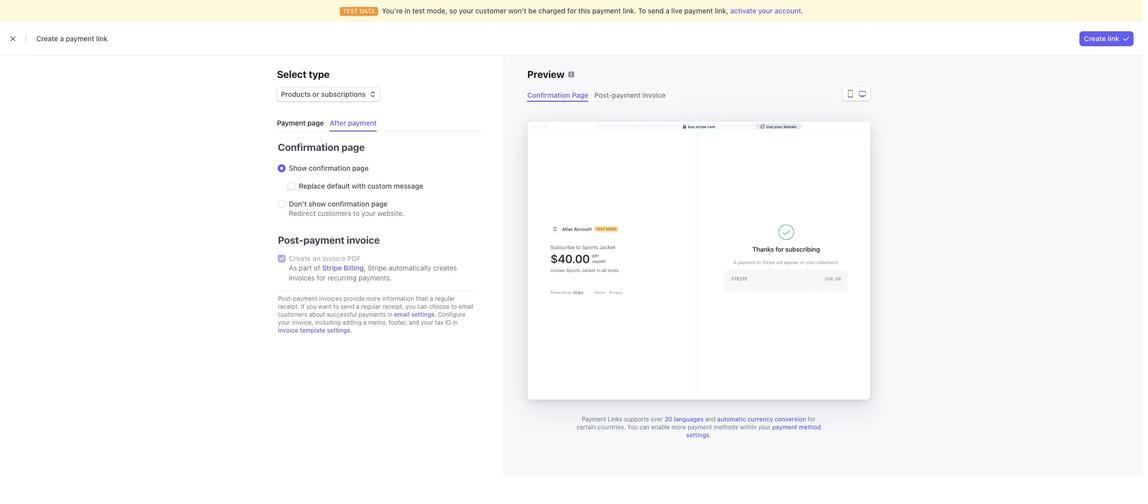 Task type: vqa. For each thing, say whether or not it's contained in the screenshot.
the languages
yes



Task type: locate. For each thing, give the bounding box(es) containing it.
0 horizontal spatial email
[[394, 311, 410, 319]]

products or subscriptions
[[281, 90, 366, 98]]

and
[[409, 319, 419, 327], [706, 416, 716, 423]]

1 horizontal spatial and
[[706, 416, 716, 423]]

send
[[648, 6, 664, 15], [341, 303, 355, 311]]

message
[[394, 182, 423, 190]]

as
[[289, 264, 297, 272]]

2 vertical spatial in
[[453, 319, 458, 327]]

0 vertical spatial and
[[409, 319, 419, 327]]

to
[[353, 209, 360, 218], [334, 303, 339, 311], [451, 303, 457, 311]]

you're in test mode, so your customer won't be charged for this payment link. to send a live payment link, activate your account .
[[382, 6, 804, 15]]

receipt,
[[383, 303, 404, 311]]

confirmation up default
[[309, 164, 351, 172]]

2 horizontal spatial settings
[[687, 432, 710, 439]]

to down "with"
[[353, 209, 360, 218]]

your left website.
[[362, 209, 376, 218]]

for left this
[[568, 6, 577, 15]]

confirmation for confirmation page
[[278, 142, 339, 153]]

create link button
[[1081, 31, 1134, 46]]

than
[[416, 295, 428, 303]]

more up the payments
[[366, 295, 381, 303]]

0 horizontal spatial you
[[307, 303, 317, 311]]

create for create a payment link
[[36, 34, 58, 43]]

payment inside button
[[277, 119, 306, 127]]

products
[[281, 90, 311, 98]]

and up methods
[[706, 416, 716, 423]]

receipt.
[[278, 303, 299, 311]]

customers down 'receipt.'
[[278, 311, 308, 319]]

payment method settings link
[[687, 424, 821, 439]]

a
[[666, 6, 670, 15], [60, 34, 64, 43], [430, 295, 433, 303], [356, 303, 359, 311], [363, 319, 367, 327]]

1 vertical spatial confirmation
[[278, 142, 339, 153]]

post-payment invoice
[[595, 91, 666, 99], [278, 235, 380, 246]]

invoice template settings link
[[278, 327, 350, 334]]

provide
[[344, 295, 365, 303]]

page left after
[[308, 119, 324, 127]]

payment link settings tab list
[[273, 115, 486, 132]]

invoices up want
[[319, 295, 342, 303]]

send right to at the right of the page
[[648, 6, 664, 15]]

configure
[[438, 311, 466, 319]]

1 horizontal spatial you
[[406, 303, 416, 311]]

confirmation down preview
[[528, 91, 570, 99]]

1 vertical spatial more
[[672, 424, 686, 431]]

1 stripe from the left
[[322, 264, 342, 272]]

information
[[382, 295, 414, 303]]

in left the test
[[405, 6, 411, 15]]

1 horizontal spatial invoices
[[319, 295, 342, 303]]

email settings
[[394, 311, 435, 319]]

payment
[[593, 6, 621, 15], [685, 6, 713, 15], [66, 34, 94, 43], [612, 91, 641, 99], [348, 119, 377, 127], [303, 235, 345, 246], [293, 295, 318, 303], [688, 424, 712, 431], [773, 424, 798, 431]]

customers down show
[[318, 209, 351, 218]]

0 horizontal spatial settings
[[327, 327, 350, 334]]

2 you from the left
[[406, 303, 416, 311]]

methods
[[714, 424, 739, 431]]

post- up as
[[278, 235, 304, 246]]

invoices inside , stripe automatically creates invoices for recurring payments.
[[289, 274, 315, 282]]

payment
[[277, 119, 306, 127], [582, 416, 606, 423]]

1 horizontal spatial confirmation
[[528, 91, 570, 99]]

2 stripe from the left
[[368, 264, 387, 272]]

30
[[665, 416, 673, 423]]

for up method
[[808, 416, 816, 423]]

0 horizontal spatial send
[[341, 303, 355, 311]]

and down email settings link
[[409, 319, 419, 327]]

1 horizontal spatial to
[[353, 209, 360, 218]]

0 horizontal spatial create
[[36, 34, 58, 43]]

can
[[417, 303, 428, 311], [640, 424, 650, 431]]

can down supports
[[640, 424, 650, 431]]

0 vertical spatial post-
[[595, 91, 612, 99]]

payment page button
[[273, 115, 330, 132]]

payment down products
[[277, 119, 306, 127]]

1 vertical spatial confirmation
[[328, 200, 370, 208]]

confirmation inside don't show confirmation page redirect customers to your website.
[[328, 200, 370, 208]]

1 horizontal spatial in
[[405, 6, 411, 15]]

.
[[802, 6, 804, 15], [435, 311, 436, 319], [350, 327, 352, 334], [710, 432, 712, 439]]

0 vertical spatial can
[[417, 303, 428, 311]]

to up configure
[[451, 303, 457, 311]]

payment for payment page
[[277, 119, 306, 127]]

confirmation inside button
[[528, 91, 570, 99]]

footer,
[[389, 319, 407, 327]]

after
[[330, 119, 346, 127]]

1 vertical spatial can
[[640, 424, 650, 431]]

stripe inside , stripe automatically creates invoices for recurring payments.
[[368, 264, 387, 272]]

your right "use"
[[775, 125, 783, 128]]

create
[[36, 34, 58, 43], [1085, 34, 1106, 43], [289, 254, 311, 263]]

customers inside don't show confirmation page redirect customers to your website.
[[318, 209, 351, 218]]

1 horizontal spatial create
[[289, 254, 311, 263]]

mode,
[[427, 6, 448, 15]]

create inside button
[[1085, 34, 1106, 43]]

page
[[308, 119, 324, 127], [342, 142, 365, 153], [352, 164, 369, 172], [371, 200, 388, 208]]

payments
[[359, 311, 386, 319]]

0 horizontal spatial more
[[366, 295, 381, 303]]

your inside 'for certain countries. you can enable more payment methods within your'
[[759, 424, 771, 431]]

confirmation
[[309, 164, 351, 172], [328, 200, 370, 208]]

regular up choose
[[435, 295, 455, 303]]

of
[[314, 264, 320, 272]]

in down "receipt,"
[[388, 311, 393, 319]]

in inside post-payment invoices provide more information than a regular receipt. if you want to send a regular receipt, you can choose to email customers about successful payments in
[[388, 311, 393, 319]]

2 horizontal spatial in
[[453, 319, 458, 327]]

invoices
[[289, 274, 315, 282], [319, 295, 342, 303]]

1 link from the left
[[96, 34, 108, 43]]

1 vertical spatial post-payment invoice
[[278, 235, 380, 246]]

2 horizontal spatial create
[[1085, 34, 1106, 43]]

0 horizontal spatial for
[[317, 274, 326, 282]]

for down "of"
[[317, 274, 326, 282]]

settings down than
[[411, 311, 435, 319]]

more down the 30 languages link
[[672, 424, 686, 431]]

1 vertical spatial regular
[[361, 303, 381, 311]]

1 vertical spatial payment
[[582, 416, 606, 423]]

invoices down part
[[289, 274, 315, 282]]

1 horizontal spatial regular
[[435, 295, 455, 303]]

create a payment link
[[36, 34, 108, 43]]

confirmation
[[528, 91, 570, 99], [278, 142, 339, 153]]

for
[[568, 6, 577, 15], [317, 274, 326, 282], [808, 416, 816, 423]]

to up 'successful'
[[334, 303, 339, 311]]

0 vertical spatial invoices
[[289, 274, 315, 282]]

your inside button
[[775, 125, 783, 128]]

1 vertical spatial in
[[388, 311, 393, 319]]

1 horizontal spatial more
[[672, 424, 686, 431]]

page inside button
[[308, 119, 324, 127]]

0 horizontal spatial confirmation
[[278, 142, 339, 153]]

0 horizontal spatial in
[[388, 311, 393, 319]]

email up "footer,"
[[394, 311, 410, 319]]

your right so
[[459, 6, 474, 15]]

create for create an invoice pdf
[[289, 254, 311, 263]]

don't
[[289, 200, 307, 208]]

over
[[651, 416, 663, 423]]

an
[[313, 254, 321, 263]]

1 horizontal spatial customers
[[318, 209, 351, 218]]

for certain countries. you can enable more payment methods within your
[[577, 416, 816, 431]]

links
[[608, 416, 623, 423]]

replace
[[299, 182, 325, 190]]

page up website.
[[371, 200, 388, 208]]

if
[[301, 303, 305, 311]]

0 horizontal spatial and
[[409, 319, 419, 327]]

2 horizontal spatial for
[[808, 416, 816, 423]]

0 horizontal spatial link
[[96, 34, 108, 43]]

activate your account link
[[731, 6, 802, 15]]

2 link from the left
[[1108, 34, 1120, 43]]

languages
[[674, 416, 704, 423]]

1 horizontal spatial can
[[640, 424, 650, 431]]

1 horizontal spatial payment
[[582, 416, 606, 423]]

0 vertical spatial customers
[[318, 209, 351, 218]]

after payment
[[330, 119, 377, 127]]

1 vertical spatial invoices
[[319, 295, 342, 303]]

post- up 'receipt.'
[[278, 295, 293, 303]]

1 vertical spatial for
[[317, 274, 326, 282]]

1 horizontal spatial settings
[[411, 311, 435, 319]]

send up 'successful'
[[341, 303, 355, 311]]

post-
[[595, 91, 612, 99], [278, 235, 304, 246], [278, 295, 293, 303]]

0 vertical spatial email
[[459, 303, 474, 311]]

in inside '. configure your invoice, including adding a memo, footer, and your tax id in invoice template settings .'
[[453, 319, 458, 327]]

1 vertical spatial email
[[394, 311, 410, 319]]

settings down including on the left bottom
[[327, 327, 350, 334]]

buy.stripe.com
[[688, 125, 715, 128]]

1 vertical spatial settings
[[327, 327, 350, 334]]

default
[[327, 182, 350, 190]]

settings
[[411, 311, 435, 319], [327, 327, 350, 334], [687, 432, 710, 439]]

0 horizontal spatial invoices
[[289, 274, 315, 282]]

0 vertical spatial payment
[[277, 119, 306, 127]]

stripe up payments.
[[368, 264, 387, 272]]

select type
[[277, 69, 330, 80]]

1 horizontal spatial email
[[459, 303, 474, 311]]

0 horizontal spatial customers
[[278, 311, 308, 319]]

your
[[459, 6, 474, 15], [759, 6, 773, 15], [775, 125, 783, 128], [362, 209, 376, 218], [278, 319, 290, 327], [421, 319, 434, 327], [759, 424, 771, 431]]

payment inside tab list
[[348, 119, 377, 127]]

settings down 'for certain countries. you can enable more payment methods within your'
[[687, 432, 710, 439]]

. configure your invoice, including adding a memo, footer, and your tax id in invoice template settings .
[[278, 311, 466, 334]]

1 horizontal spatial for
[[568, 6, 577, 15]]

or
[[313, 90, 319, 98]]

website.
[[378, 209, 404, 218]]

1 horizontal spatial link
[[1108, 34, 1120, 43]]

regular up the payments
[[361, 303, 381, 311]]

payment inside preview tabs tab list
[[612, 91, 641, 99]]

0 vertical spatial for
[[568, 6, 577, 15]]

use
[[767, 125, 774, 128]]

email settings link
[[394, 311, 435, 319]]

1 horizontal spatial stripe
[[368, 264, 387, 272]]

your down 'automatic currency conversion' link
[[759, 424, 771, 431]]

0 vertical spatial post-payment invoice
[[595, 91, 666, 99]]

0 vertical spatial send
[[648, 6, 664, 15]]

your down 'receipt.'
[[278, 319, 290, 327]]

page up replace default with custom message
[[352, 164, 369, 172]]

use your domain
[[767, 125, 797, 128]]

stripe down the create an invoice pdf
[[322, 264, 342, 272]]

, stripe automatically creates invoices for recurring payments.
[[289, 264, 457, 282]]

2 vertical spatial settings
[[687, 432, 710, 439]]

you right if
[[307, 303, 317, 311]]

id
[[445, 319, 451, 327]]

automatic currency conversion link
[[718, 416, 807, 423]]

2 vertical spatial for
[[808, 416, 816, 423]]

0 horizontal spatial stripe
[[322, 264, 342, 272]]

confirmation up show
[[278, 142, 339, 153]]

confirmation down "with"
[[328, 200, 370, 208]]

2 vertical spatial post-
[[278, 295, 293, 303]]

0 vertical spatial regular
[[435, 295, 455, 303]]

your right activate
[[759, 6, 773, 15]]

1 vertical spatial and
[[706, 416, 716, 423]]

you up email settings link
[[406, 303, 416, 311]]

creates
[[433, 264, 457, 272]]

stripe
[[322, 264, 342, 272], [368, 264, 387, 272]]

payment inside post-payment invoices provide more information than a regular receipt. if you want to send a regular receipt, you can choose to email customers about successful payments in
[[293, 295, 318, 303]]

1 horizontal spatial send
[[648, 6, 664, 15]]

certain
[[577, 424, 596, 431]]

can down than
[[417, 303, 428, 311]]

post- right page
[[595, 91, 612, 99]]

0 vertical spatial confirmation
[[309, 164, 351, 172]]

email up configure
[[459, 303, 474, 311]]

within
[[740, 424, 757, 431]]

in right id
[[453, 319, 458, 327]]

0 vertical spatial confirmation
[[528, 91, 570, 99]]

0 horizontal spatial can
[[417, 303, 428, 311]]

payment up certain
[[582, 416, 606, 423]]

0 horizontal spatial payment
[[277, 119, 306, 127]]

0 vertical spatial more
[[366, 295, 381, 303]]

1 horizontal spatial post-payment invoice
[[595, 91, 666, 99]]

1 vertical spatial send
[[341, 303, 355, 311]]

1 vertical spatial customers
[[278, 311, 308, 319]]



Task type: describe. For each thing, give the bounding box(es) containing it.
post-payment invoice button
[[595, 89, 672, 102]]

test
[[412, 6, 425, 15]]

show
[[289, 164, 307, 172]]

1 you from the left
[[307, 303, 317, 311]]

payment inside 'for certain countries. you can enable more payment methods within your'
[[688, 424, 712, 431]]

payment method settings
[[687, 424, 821, 439]]

template
[[300, 327, 325, 334]]

don't show confirmation page redirect customers to your website.
[[289, 200, 404, 218]]

use your domain button
[[756, 124, 802, 129]]

settings inside payment method settings
[[687, 432, 710, 439]]

a inside '. configure your invoice, including adding a memo, footer, and your tax id in invoice template settings .'
[[363, 319, 367, 327]]

automatically
[[389, 264, 431, 272]]

0 horizontal spatial regular
[[361, 303, 381, 311]]

show confirmation page
[[289, 164, 369, 172]]

select
[[277, 69, 307, 80]]

to
[[638, 6, 646, 15]]

show
[[309, 200, 326, 208]]

countries.
[[598, 424, 626, 431]]

preview tabs tab list
[[528, 89, 835, 102]]

create an invoice pdf
[[289, 254, 361, 263]]

part
[[299, 264, 312, 272]]

with
[[352, 182, 366, 190]]

your left tax
[[421, 319, 434, 327]]

post- inside post-payment invoices provide more information than a regular receipt. if you want to send a regular receipt, you can choose to email customers about successful payments in
[[278, 295, 293, 303]]

settings inside '. configure your invoice, including adding a memo, footer, and your tax id in invoice template settings .'
[[327, 327, 350, 334]]

your inside don't show confirmation page redirect customers to your website.
[[362, 209, 376, 218]]

payment for payment links supports over 30 languages and automatic currency conversion
[[582, 416, 606, 423]]

including
[[315, 319, 341, 327]]

0 horizontal spatial post-payment invoice
[[278, 235, 380, 246]]

payment page
[[277, 119, 324, 127]]

link.
[[623, 6, 637, 15]]

activate
[[731, 6, 757, 15]]

products or subscriptions button
[[277, 85, 380, 101]]

want
[[318, 303, 332, 311]]

payments.
[[359, 274, 392, 282]]

adding
[[343, 319, 362, 327]]

memo,
[[368, 319, 387, 327]]

payment links supports over 30 languages and automatic currency conversion
[[582, 416, 807, 423]]

automatic
[[718, 416, 746, 423]]

be
[[529, 6, 537, 15]]

method
[[799, 424, 821, 431]]

type
[[309, 69, 330, 80]]

currency
[[748, 416, 773, 423]]

you
[[628, 424, 638, 431]]

post-payment invoice inside button
[[595, 91, 666, 99]]

subscriptions
[[321, 90, 366, 98]]

account
[[775, 6, 802, 15]]

billing
[[344, 264, 364, 272]]

to inside don't show confirmation page redirect customers to your website.
[[353, 209, 360, 218]]

live
[[672, 6, 683, 15]]

can inside post-payment invoices provide more information than a regular receipt. if you want to send a regular receipt, you can choose to email customers about successful payments in
[[417, 303, 428, 311]]

email inside post-payment invoices provide more information than a regular receipt. if you want to send a regular receipt, you can choose to email customers about successful payments in
[[459, 303, 474, 311]]

post- inside button
[[595, 91, 612, 99]]

for inside 'for certain countries. you can enable more payment methods within your'
[[808, 416, 816, 423]]

stripe billing link
[[322, 264, 364, 272]]

0 vertical spatial in
[[405, 6, 411, 15]]

as part of stripe billing
[[289, 264, 364, 272]]

customer
[[476, 6, 507, 15]]

customers inside post-payment invoices provide more information than a regular receipt. if you want to send a regular receipt, you can choose to email customers about successful payments in
[[278, 311, 308, 319]]

0 vertical spatial settings
[[411, 311, 435, 319]]

page down after payment button
[[342, 142, 365, 153]]

choose
[[429, 303, 450, 311]]

send inside post-payment invoices provide more information than a regular receipt. if you want to send a regular receipt, you can choose to email customers about successful payments in
[[341, 303, 355, 311]]

invoice inside button
[[643, 91, 666, 99]]

link,
[[715, 6, 729, 15]]

30 languages link
[[665, 416, 704, 423]]

this
[[579, 6, 591, 15]]

successful
[[327, 311, 357, 319]]

recurring
[[328, 274, 357, 282]]

confirmation page button
[[528, 89, 595, 102]]

so
[[450, 6, 457, 15]]

about
[[309, 311, 325, 319]]

invoice,
[[292, 319, 314, 327]]

page
[[572, 91, 589, 99]]

create link
[[1085, 34, 1120, 43]]

page inside don't show confirmation page redirect customers to your website.
[[371, 200, 388, 208]]

more inside post-payment invoices provide more information than a regular receipt. if you want to send a regular receipt, you can choose to email customers about successful payments in
[[366, 295, 381, 303]]

0 horizontal spatial to
[[334, 303, 339, 311]]

confirmation page
[[278, 142, 365, 153]]

can inside 'for certain countries. you can enable more payment methods within your'
[[640, 424, 650, 431]]

invoices inside post-payment invoices provide more information than a regular receipt. if you want to send a regular receipt, you can choose to email customers about successful payments in
[[319, 295, 342, 303]]

after payment button
[[326, 115, 383, 132]]

confirmation for confirmation page
[[528, 91, 570, 99]]

create for create link
[[1085, 34, 1106, 43]]

charged
[[539, 6, 566, 15]]

post-payment invoices provide more information than a regular receipt. if you want to send a regular receipt, you can choose to email customers about successful payments in
[[278, 295, 474, 319]]

you're
[[382, 6, 403, 15]]

pdf
[[347, 254, 361, 263]]

replace default with custom message
[[299, 182, 423, 190]]

preview
[[528, 69, 565, 80]]

domain
[[784, 125, 797, 128]]

for inside , stripe automatically creates invoices for recurring payments.
[[317, 274, 326, 282]]

link inside button
[[1108, 34, 1120, 43]]

tax
[[435, 319, 444, 327]]

2 horizontal spatial to
[[451, 303, 457, 311]]

supports
[[624, 416, 649, 423]]

enable
[[652, 424, 670, 431]]

invoice inside '. configure your invoice, including adding a memo, footer, and your tax id in invoice template settings .'
[[278, 327, 298, 334]]

1 vertical spatial post-
[[278, 235, 304, 246]]

and inside '. configure your invoice, including adding a memo, footer, and your tax id in invoice template settings .'
[[409, 319, 419, 327]]

payment inside payment method settings
[[773, 424, 798, 431]]

more inside 'for certain countries. you can enable more payment methods within your'
[[672, 424, 686, 431]]



